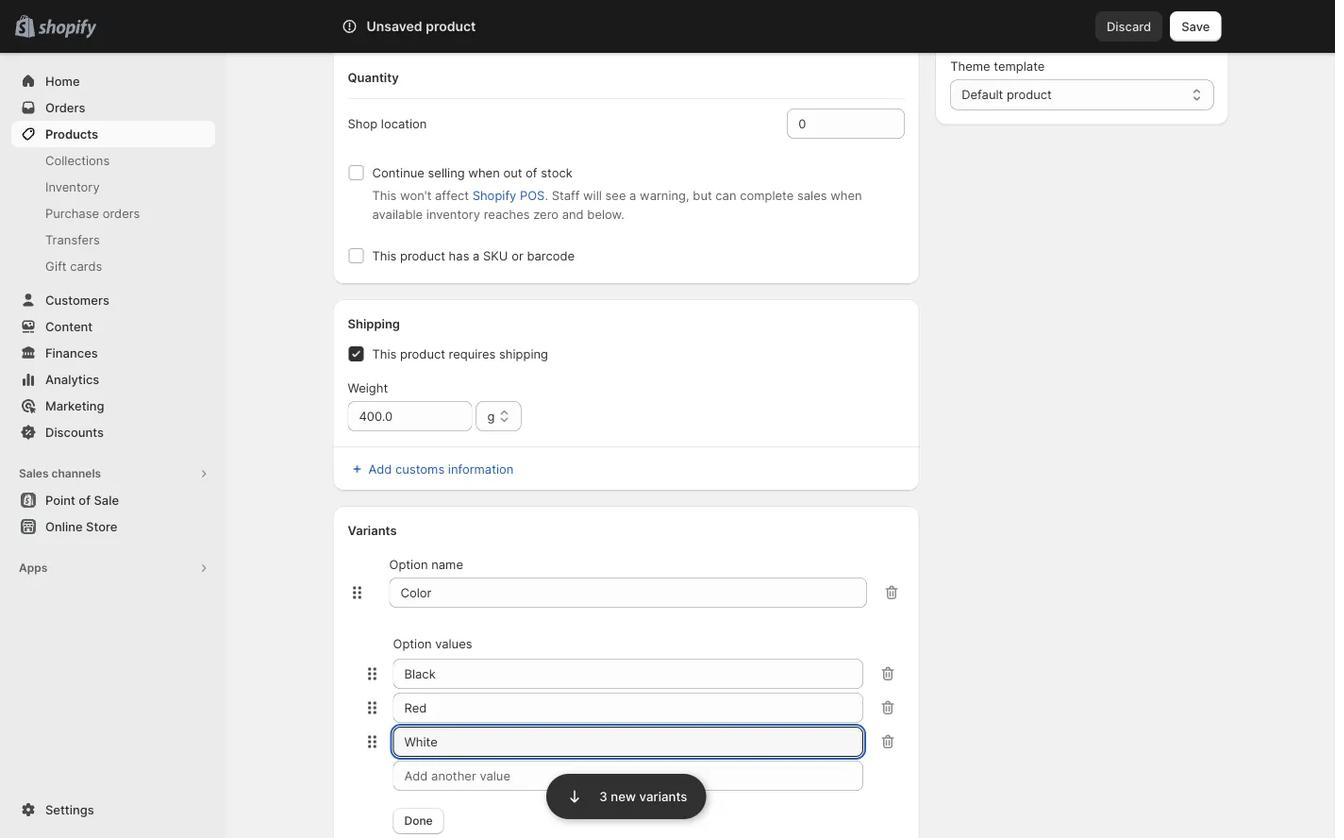 Task type: locate. For each thing, give the bounding box(es) containing it.
out
[[503, 165, 522, 180]]

sales channels button
[[11, 461, 215, 487]]

0 horizontal spatial of
[[79, 493, 91, 507]]

complete
[[740, 188, 794, 202]]

when up shopify
[[468, 165, 500, 180]]

cards
[[70, 259, 102, 273]]

shop location
[[348, 116, 427, 131]]

product for this product requires shipping
[[400, 346, 445, 361]]

1 vertical spatial this
[[372, 248, 397, 263]]

analytics link
[[11, 366, 215, 393]]

purchase orders
[[45, 206, 140, 220]]

marketing
[[45, 398, 104, 413]]

settings
[[45, 802, 94, 817]]

Size text field
[[389, 578, 868, 608]]

new
[[611, 789, 636, 804]]

1 vertical spatial option
[[393, 636, 432, 651]]

when right sales
[[831, 188, 862, 202]]

or
[[512, 248, 524, 263]]

see
[[606, 188, 626, 202]]

product for unsaved product
[[426, 18, 476, 34]]

sku
[[483, 248, 508, 263]]

1 vertical spatial of
[[79, 493, 91, 507]]

option for option values
[[393, 636, 432, 651]]

0 horizontal spatial when
[[468, 165, 500, 180]]

online
[[45, 519, 83, 534]]

variants
[[348, 523, 397, 538]]

unsaved
[[367, 18, 423, 34]]

a right the has
[[473, 248, 480, 263]]

finances
[[45, 345, 98, 360]]

save
[[1182, 19, 1211, 34]]

content
[[45, 319, 93, 334]]

add customs information button
[[336, 456, 917, 482]]

this
[[372, 188, 397, 202], [372, 248, 397, 263], [372, 346, 397, 361]]

online store link
[[11, 513, 215, 540]]

name
[[431, 557, 463, 572]]

2 this from the top
[[372, 248, 397, 263]]

add
[[369, 462, 392, 476]]

discounts
[[45, 425, 104, 439]]

shopify pos link
[[473, 188, 545, 202]]

discounts link
[[11, 419, 215, 446]]

this for this product has a sku or barcode
[[372, 248, 397, 263]]

3
[[600, 789, 608, 804]]

variants
[[640, 789, 688, 804]]

product left the has
[[400, 248, 445, 263]]

affect
[[435, 188, 469, 202]]

0 vertical spatial option
[[389, 557, 428, 572]]

customers
[[45, 293, 109, 307]]

3 this from the top
[[372, 346, 397, 361]]

None number field
[[787, 109, 877, 139]]

default product
[[962, 87, 1052, 102]]

of left sale
[[79, 493, 91, 507]]

gift cards link
[[11, 253, 215, 279]]

transfers link
[[11, 227, 215, 253]]

quantity
[[408, 28, 455, 43]]

shopify image
[[38, 19, 96, 38]]

location
[[381, 116, 427, 131]]

theme template
[[951, 59, 1045, 74]]

1 horizontal spatial a
[[630, 188, 637, 202]]

when inside . staff will see a warning, but can complete sales when available inventory reaches zero and below.
[[831, 188, 862, 202]]

option
[[389, 557, 428, 572], [393, 636, 432, 651]]

requires
[[449, 346, 496, 361]]

0 vertical spatial of
[[526, 165, 538, 180]]

won't
[[400, 188, 432, 202]]

a
[[630, 188, 637, 202], [473, 248, 480, 263]]

product left requires
[[400, 346, 445, 361]]

product right unsaved at top left
[[426, 18, 476, 34]]

option left name
[[389, 557, 428, 572]]

done button
[[393, 808, 444, 834]]

shipping
[[499, 346, 548, 361]]

0 vertical spatial this
[[372, 188, 397, 202]]

this down shipping
[[372, 346, 397, 361]]

home link
[[11, 68, 215, 94]]

2 vertical spatial this
[[372, 346, 397, 361]]

discard
[[1107, 19, 1152, 34]]

orders link
[[11, 94, 215, 121]]

when
[[468, 165, 500, 180], [831, 188, 862, 202]]

option values
[[393, 636, 472, 651]]

1 this from the top
[[372, 188, 397, 202]]

sales
[[19, 467, 49, 480]]

this down the available
[[372, 248, 397, 263]]

1 vertical spatial when
[[831, 188, 862, 202]]

apps button
[[11, 555, 215, 581]]

continue selling when out of stock
[[372, 165, 573, 180]]

this up the available
[[372, 188, 397, 202]]

None text field
[[393, 659, 864, 689], [393, 693, 864, 723], [393, 727, 864, 757], [393, 659, 864, 689], [393, 693, 864, 723], [393, 727, 864, 757]]

discard button
[[1096, 11, 1163, 42]]

selling
[[428, 165, 465, 180]]

0 vertical spatial a
[[630, 188, 637, 202]]

0 horizontal spatial a
[[473, 248, 480, 263]]

this for this won't affect shopify pos
[[372, 188, 397, 202]]

track
[[372, 28, 405, 43]]

warning,
[[640, 188, 690, 202]]

3 new variants
[[600, 789, 688, 804]]

transfers
[[45, 232, 100, 247]]

product down template
[[1007, 87, 1052, 102]]

and
[[562, 207, 584, 221]]

shopify
[[473, 188, 517, 202]]

point of sale button
[[0, 487, 227, 513]]

option left values
[[393, 636, 432, 651]]

a right see
[[630, 188, 637, 202]]

product for default product
[[1007, 87, 1052, 102]]

1 horizontal spatial of
[[526, 165, 538, 180]]

this for this product requires shipping
[[372, 346, 397, 361]]

online store
[[45, 519, 117, 534]]

channels
[[51, 467, 101, 480]]

staff
[[552, 188, 580, 202]]

1 horizontal spatial when
[[831, 188, 862, 202]]

analytics
[[45, 372, 99, 387]]

of right out
[[526, 165, 538, 180]]

1 vertical spatial a
[[473, 248, 480, 263]]



Task type: describe. For each thing, give the bounding box(es) containing it.
shop
[[348, 116, 378, 131]]

collections
[[45, 153, 110, 168]]

can
[[716, 188, 737, 202]]

add customs information
[[369, 462, 514, 476]]

template
[[994, 59, 1045, 74]]

point of sale link
[[11, 487, 215, 513]]

orders
[[103, 206, 140, 220]]

save button
[[1171, 11, 1222, 42]]

option for option name
[[389, 557, 428, 572]]

gift cards
[[45, 259, 102, 273]]

will
[[583, 188, 602, 202]]

pos
[[520, 188, 545, 202]]

customs
[[396, 462, 445, 476]]

purchase orders link
[[11, 200, 215, 227]]

.
[[545, 188, 548, 202]]

shipping
[[348, 316, 400, 331]]

Weight text field
[[348, 401, 472, 431]]

orders
[[45, 100, 85, 115]]

online store button
[[0, 513, 227, 540]]

inventory
[[45, 179, 100, 194]]

weight
[[348, 380, 388, 395]]

a inside . staff will see a warning, but can complete sales when available inventory reaches zero and below.
[[630, 188, 637, 202]]

home
[[45, 74, 80, 88]]

this product requires shipping
[[372, 346, 548, 361]]

products
[[45, 126, 98, 141]]

default
[[962, 87, 1004, 102]]

unsaved product
[[367, 18, 476, 34]]

available
[[372, 207, 423, 221]]

below.
[[587, 207, 625, 221]]

gift
[[45, 259, 67, 273]]

settings link
[[11, 797, 215, 823]]

of inside button
[[79, 493, 91, 507]]

point of sale
[[45, 493, 119, 507]]

but
[[693, 188, 712, 202]]

products link
[[11, 121, 215, 147]]

apps
[[19, 561, 47, 575]]

reaches
[[484, 207, 530, 221]]

zero
[[534, 207, 559, 221]]

point
[[45, 493, 75, 507]]

this product has a sku or barcode
[[372, 248, 575, 263]]

g
[[488, 409, 495, 423]]

inventory link
[[11, 174, 215, 200]]

done
[[404, 814, 433, 828]]

has
[[449, 248, 470, 263]]

product for this product has a sku or barcode
[[400, 248, 445, 263]]

option name
[[389, 557, 463, 572]]

stock
[[541, 165, 573, 180]]

search
[[425, 19, 465, 34]]

3 new variants button
[[547, 772, 706, 819]]

sale
[[94, 493, 119, 507]]

this won't affect shopify pos
[[372, 188, 545, 202]]

collections link
[[11, 147, 215, 174]]

purchase
[[45, 206, 99, 220]]

Add another value text field
[[393, 761, 864, 791]]

content link
[[11, 313, 215, 340]]

store
[[86, 519, 117, 534]]

0 vertical spatial when
[[468, 165, 500, 180]]

quantity
[[348, 70, 399, 84]]

finances link
[[11, 340, 215, 366]]

sales channels
[[19, 467, 101, 480]]

. staff will see a warning, but can complete sales when available inventory reaches zero and below.
[[372, 188, 862, 221]]

continue
[[372, 165, 425, 180]]

track quantity
[[372, 28, 455, 43]]

search button
[[394, 11, 942, 42]]

values
[[435, 636, 472, 651]]

marketing link
[[11, 393, 215, 419]]



Task type: vqa. For each thing, say whether or not it's contained in the screenshot.
Nov corresponding to least
no



